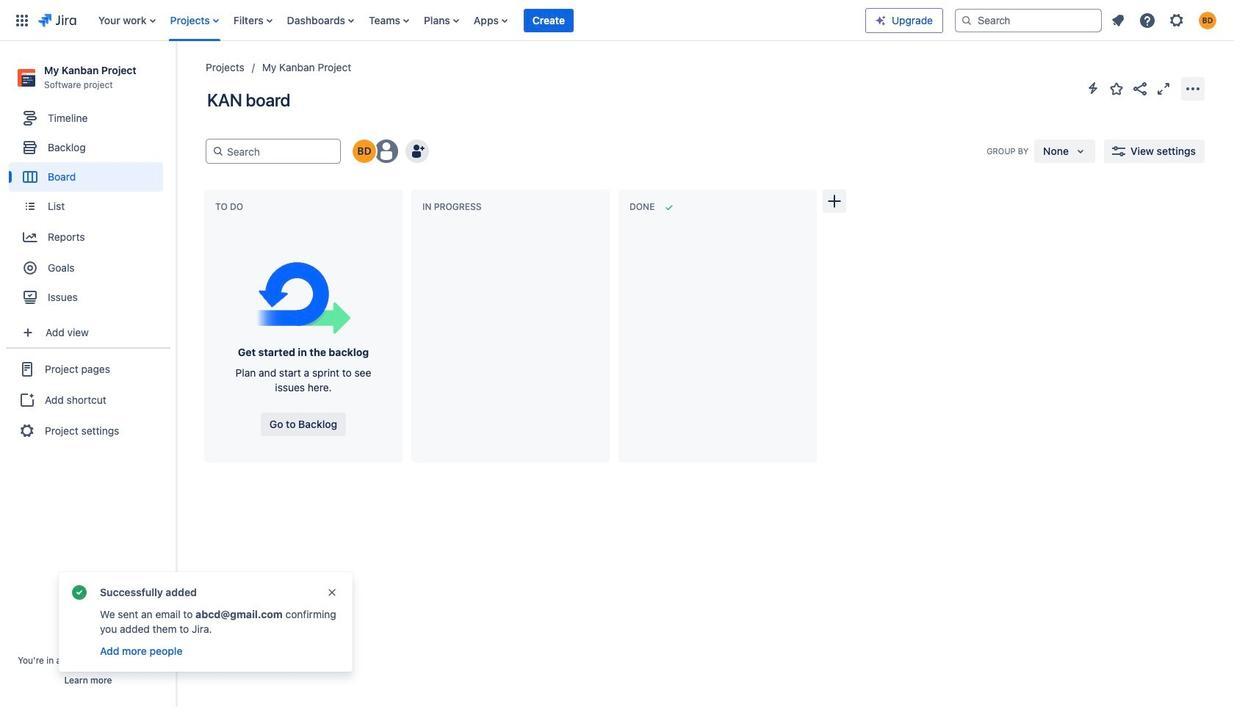 Task type: locate. For each thing, give the bounding box(es) containing it.
group
[[9, 104, 170, 317], [6, 348, 170, 452]]

primary element
[[9, 0, 866, 41]]

list item
[[524, 0, 574, 41]]

None search field
[[955, 8, 1102, 32]]

Search field
[[955, 8, 1102, 32]]

automations menu button icon image
[[1085, 79, 1102, 97]]

0 horizontal spatial list
[[91, 0, 866, 41]]

0 vertical spatial group
[[9, 104, 170, 317]]

create column image
[[826, 193, 844, 210]]

list
[[91, 0, 866, 41], [1105, 7, 1226, 33]]

view settings image
[[1110, 143, 1128, 160]]

success image
[[71, 584, 88, 602]]

sidebar navigation image
[[160, 59, 193, 88]]

your profile and settings image
[[1199, 11, 1217, 29]]

1 horizontal spatial list
[[1105, 7, 1226, 33]]

jira image
[[38, 11, 76, 29], [38, 11, 76, 29]]

banner
[[0, 0, 1235, 41]]

help image
[[1139, 11, 1157, 29]]

settings image
[[1168, 11, 1186, 29]]



Task type: describe. For each thing, give the bounding box(es) containing it.
search image
[[961, 14, 973, 26]]

appswitcher icon image
[[13, 11, 31, 29]]

add people image
[[409, 143, 426, 160]]

enter full screen image
[[1155, 80, 1173, 97]]

more actions image
[[1185, 80, 1202, 97]]

goal image
[[24, 262, 37, 275]]

star kan board image
[[1108, 80, 1126, 97]]

Search text field
[[224, 140, 334, 163]]

notifications image
[[1110, 11, 1127, 29]]

1 vertical spatial group
[[6, 348, 170, 452]]

sidebar element
[[0, 41, 176, 708]]

dismiss image
[[326, 587, 338, 599]]



Task type: vqa. For each thing, say whether or not it's contained in the screenshot.
"group"
yes



